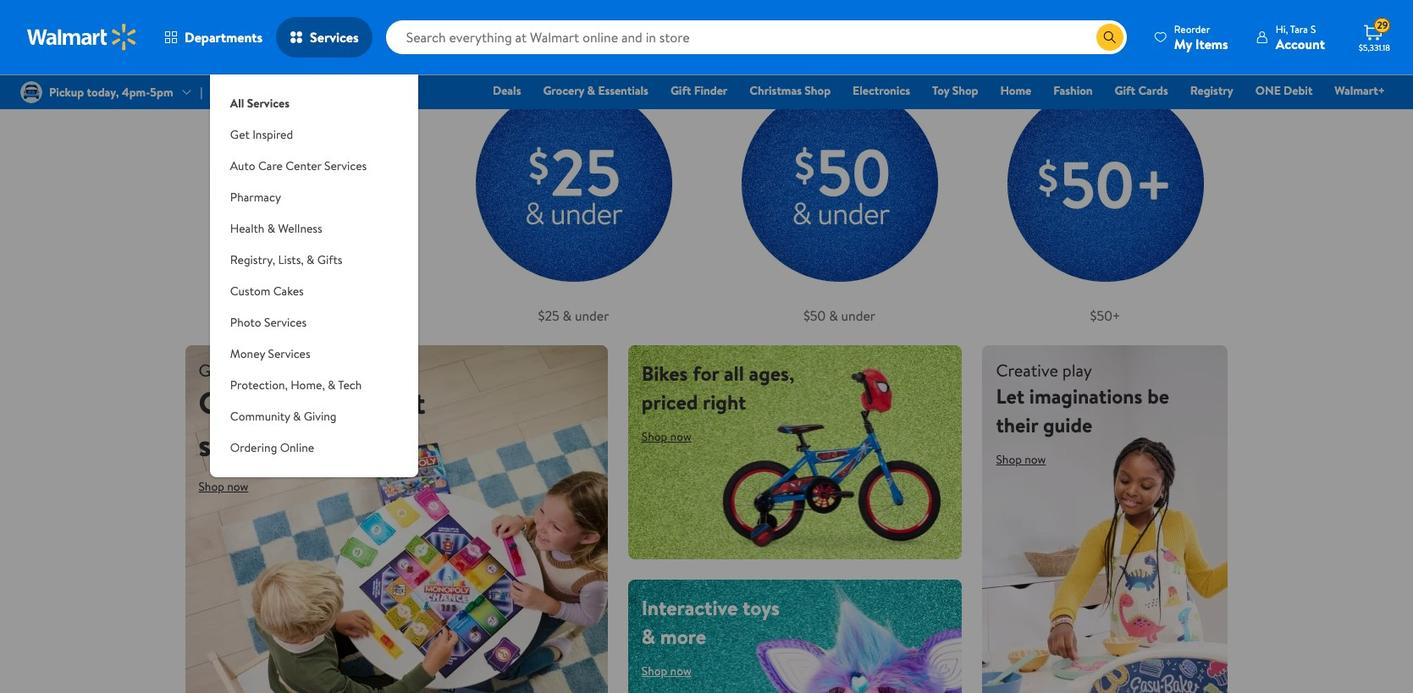 Task type: vqa. For each thing, say whether or not it's contained in the screenshot.
Reorder My Items
yes



Task type: describe. For each thing, give the bounding box(es) containing it.
departments
[[185, 28, 263, 47]]

ordering online button
[[210, 433, 418, 464]]

bikes for all ages, priced right
[[642, 359, 795, 417]]

category shop by price - $50 and under image
[[717, 61, 962, 307]]

more
[[660, 623, 706, 651]]

shop creative play image
[[983, 346, 1228, 694]]

ages,
[[749, 359, 795, 388]]

shop bikes image
[[628, 346, 962, 560]]

shop down more
[[642, 663, 668, 680]]

services for all services
[[247, 95, 290, 112]]

walmart+ link
[[1327, 81, 1393, 100]]

creative play let imaginations be their guide
[[996, 359, 1170, 440]]

let
[[996, 382, 1025, 411]]

& for grocery & essentials
[[587, 82, 595, 99]]

all services link
[[210, 75, 418, 119]]

christmas
[[750, 82, 802, 99]]

$25
[[538, 307, 560, 325]]

pharmacy button
[[210, 182, 418, 213]]

center
[[286, 158, 322, 174]]

Search search field
[[386, 20, 1127, 54]]

fashion link
[[1046, 81, 1101, 100]]

be
[[1148, 382, 1170, 411]]

one debit
[[1256, 82, 1313, 99]]

finder
[[694, 82, 728, 99]]

$10 & under
[[273, 307, 342, 325]]

& for games & puzzles games they can't stop playing
[[253, 359, 264, 382]]

puzzles
[[268, 359, 320, 382]]

toys
[[743, 594, 780, 623]]

giving
[[304, 408, 337, 425]]

custom cakes
[[230, 283, 304, 300]]

now for "shop now" link below more
[[670, 663, 692, 680]]

hi, tara s account
[[1276, 22, 1325, 53]]

registry, lists, & gifts
[[230, 252, 342, 268]]

gift for gift finder
[[671, 82, 691, 99]]

money services
[[230, 346, 310, 362]]

electronics
[[853, 82, 910, 99]]

care
[[258, 158, 283, 174]]

auto care center services button
[[210, 151, 418, 182]]

shop interactive toys image
[[628, 580, 962, 694]]

grocery & essentials
[[543, 82, 649, 99]]

$50+
[[1090, 307, 1121, 325]]

ordering online
[[230, 440, 314, 456]]

$10 & under link
[[185, 61, 431, 325]]

hi,
[[1276, 22, 1288, 36]]

now for "shop now" link below priced
[[670, 429, 692, 446]]

priced
[[642, 388, 698, 417]]

shop games and puzzles image
[[185, 346, 608, 694]]

photo services
[[230, 314, 307, 331]]

home
[[1001, 82, 1032, 99]]

shop right "christmas"
[[805, 82, 831, 99]]

& for community & giving
[[293, 408, 301, 425]]

grocery & essentials link
[[536, 81, 656, 100]]

community
[[230, 408, 290, 425]]

gifts
[[317, 252, 342, 268]]

reorder
[[1174, 22, 1210, 36]]

shop now link down more
[[642, 658, 705, 685]]

gift cards link
[[1107, 81, 1176, 100]]

departments button
[[151, 17, 276, 58]]

get inspired
[[230, 126, 293, 143]]

all services
[[230, 95, 290, 112]]

photo services button
[[210, 307, 418, 339]]

services for money services
[[268, 346, 310, 362]]

gift cards
[[1115, 82, 1168, 99]]

$25 & under
[[538, 307, 609, 325]]

games & puzzles games they can't stop playing
[[199, 359, 426, 467]]

now for "shop now" link below stop
[[227, 479, 248, 495]]

one debit link
[[1248, 81, 1321, 100]]

walmart image
[[27, 24, 137, 51]]

get inspired button
[[210, 119, 418, 151]]

registry
[[1190, 82, 1234, 99]]

my
[[1174, 34, 1192, 53]]

shop now for "shop now" link below more
[[642, 663, 692, 680]]

under for $10 & under
[[308, 307, 342, 325]]

cards
[[1138, 82, 1168, 99]]

s
[[1311, 22, 1316, 36]]

shop by price
[[185, 37, 285, 60]]

shop now for "shop now" link below priced
[[642, 429, 692, 446]]

$5,331.18
[[1359, 41, 1390, 53]]

search icon image
[[1103, 30, 1117, 44]]

toy
[[932, 82, 950, 99]]

1 games from the top
[[199, 359, 249, 382]]

christmas shop
[[750, 82, 831, 99]]

home link
[[993, 81, 1039, 100]]

right
[[703, 388, 746, 417]]

2 games from the top
[[199, 382, 288, 424]]

essentials
[[598, 82, 649, 99]]

& inside registry, lists, & gifts dropdown button
[[307, 252, 315, 268]]

services for photo services
[[264, 314, 307, 331]]

$10
[[273, 307, 293, 325]]

protection, home, & tech button
[[210, 370, 418, 401]]

$50 & under
[[804, 307, 876, 325]]

$50+ link
[[983, 61, 1228, 325]]



Task type: locate. For each thing, give the bounding box(es) containing it.
Walmart Site-Wide search field
[[386, 20, 1127, 54]]

auto
[[230, 158, 255, 174]]

now down their on the right bottom of the page
[[1025, 451, 1046, 468]]

play
[[1063, 359, 1092, 382]]

& left tech at the left of the page
[[328, 377, 336, 394]]

& left the giving
[[293, 408, 301, 425]]

games up ordering
[[199, 382, 288, 424]]

tech
[[338, 377, 362, 394]]

& inside grocery & essentials link
[[587, 82, 595, 99]]

one
[[1256, 82, 1281, 99]]

all
[[724, 359, 744, 388]]

& left more
[[642, 623, 656, 651]]

shop right toy
[[952, 82, 978, 99]]

stop
[[199, 424, 257, 467]]

gift finder
[[671, 82, 728, 99]]

shop now down their on the right bottom of the page
[[996, 451, 1046, 468]]

registry,
[[230, 252, 275, 268]]

custom cakes button
[[210, 276, 418, 307]]

& for health & wellness
[[267, 220, 275, 237]]

services button
[[276, 17, 372, 58]]

& right $25
[[563, 307, 572, 325]]

services right all
[[247, 95, 290, 112]]

services inside money services 'dropdown button'
[[268, 346, 310, 362]]

community & giving
[[230, 408, 337, 425]]

interactive
[[642, 594, 738, 623]]

registry, lists, & gifts button
[[210, 245, 418, 276]]

imaginations
[[1030, 382, 1143, 411]]

under up money services 'dropdown button'
[[308, 307, 342, 325]]

account
[[1276, 34, 1325, 53]]

now for "shop now" link under their on the right bottom of the page
[[1025, 451, 1046, 468]]

under for $50 & under
[[841, 307, 876, 325]]

&
[[587, 82, 595, 99], [267, 220, 275, 237], [307, 252, 315, 268], [296, 307, 305, 325], [563, 307, 572, 325], [829, 307, 838, 325], [253, 359, 264, 382], [328, 377, 336, 394], [293, 408, 301, 425], [642, 623, 656, 651]]

& right grocery
[[587, 82, 595, 99]]

& inside interactive toys & more
[[642, 623, 656, 651]]

0 horizontal spatial under
[[308, 307, 342, 325]]

shop now for "shop now" link under their on the right bottom of the page
[[996, 451, 1046, 468]]

auto care center services
[[230, 158, 367, 174]]

services inside auto care center services dropdown button
[[324, 158, 367, 174]]

cakes
[[273, 283, 304, 300]]

shop now down priced
[[642, 429, 692, 446]]

$50 & under link
[[717, 61, 962, 325]]

shop now
[[642, 429, 692, 446], [996, 451, 1046, 468], [199, 479, 248, 495], [642, 663, 692, 680]]

1 gift from the left
[[671, 82, 691, 99]]

& for $10 & under
[[296, 307, 305, 325]]

under
[[308, 307, 342, 325], [575, 307, 609, 325], [841, 307, 876, 325]]

they
[[296, 382, 354, 424]]

shop now link down their on the right bottom of the page
[[996, 446, 1060, 473]]

under right $25
[[575, 307, 609, 325]]

gift for gift cards
[[1115, 82, 1136, 99]]

& left puzzles
[[253, 359, 264, 382]]

& left gifts
[[307, 252, 315, 268]]

1 under from the left
[[308, 307, 342, 325]]

shop now down more
[[642, 663, 692, 680]]

2 under from the left
[[575, 307, 609, 325]]

deals link
[[485, 81, 529, 100]]

$50
[[804, 307, 826, 325]]

0 horizontal spatial gift
[[671, 82, 691, 99]]

ordering
[[230, 440, 277, 456]]

community & giving button
[[210, 401, 418, 433]]

& inside $50 & under link
[[829, 307, 838, 325]]

29
[[1377, 18, 1388, 32]]

& inside community & giving dropdown button
[[293, 408, 301, 425]]

gift finder link
[[663, 81, 735, 100]]

shop now for "shop now" link below stop
[[199, 479, 248, 495]]

category shop by price - $50 and over image
[[983, 61, 1228, 307]]

& for $25 & under
[[563, 307, 572, 325]]

category shop by price - $10 and under image
[[185, 61, 431, 307]]

shop now down stop
[[199, 479, 248, 495]]

services right center
[[324, 158, 367, 174]]

now down more
[[670, 663, 692, 680]]

now down priced
[[670, 429, 692, 446]]

protection,
[[230, 377, 288, 394]]

gift left finder
[[671, 82, 691, 99]]

christmas shop link
[[742, 81, 838, 100]]

guide
[[1043, 411, 1093, 440]]

under for $25 & under
[[575, 307, 609, 325]]

& inside $10 & under link
[[296, 307, 305, 325]]

their
[[996, 411, 1038, 440]]

services up the all services link
[[310, 28, 359, 47]]

money
[[230, 346, 265, 362]]

shop now link down stop
[[199, 473, 262, 501]]

clear search field text image
[[1076, 30, 1090, 44]]

health & wellness
[[230, 220, 322, 237]]

shop now link down priced
[[642, 423, 705, 451]]

2 gift from the left
[[1115, 82, 1136, 99]]

category shop by price - $25 and under image
[[451, 61, 697, 307]]

shop down priced
[[642, 429, 668, 446]]

reorder my items
[[1174, 22, 1229, 53]]

lists,
[[278, 252, 304, 268]]

wellness
[[278, 220, 322, 237]]

$25 & under link
[[451, 61, 697, 325]]

registry link
[[1183, 81, 1241, 100]]

grocery
[[543, 82, 584, 99]]

services inside the photo services dropdown button
[[264, 314, 307, 331]]

& right $50
[[829, 307, 838, 325]]

toy shop
[[932, 82, 978, 99]]

photo
[[230, 314, 261, 331]]

& inside protection, home, & tech dropdown button
[[328, 377, 336, 394]]

health & wellness button
[[210, 213, 418, 245]]

shop down their on the right bottom of the page
[[996, 451, 1022, 468]]

can't
[[362, 382, 426, 424]]

3 under from the left
[[841, 307, 876, 325]]

shop left by
[[185, 37, 222, 60]]

toy shop link
[[925, 81, 986, 100]]

now
[[670, 429, 692, 446], [1025, 451, 1046, 468], [227, 479, 248, 495], [670, 663, 692, 680]]

under right $50
[[841, 307, 876, 325]]

services up protection, home, & tech
[[268, 346, 310, 362]]

games down photo on the top left
[[199, 359, 249, 382]]

& inside the health & wellness dropdown button
[[267, 220, 275, 237]]

& inside games & puzzles games they can't stop playing
[[253, 359, 264, 382]]

money services button
[[210, 339, 418, 370]]

& inside $25 & under link
[[563, 307, 572, 325]]

fashion
[[1054, 82, 1093, 99]]

& right the $10
[[296, 307, 305, 325]]

1 horizontal spatial under
[[575, 307, 609, 325]]

electronics link
[[845, 81, 918, 100]]

custom
[[230, 283, 270, 300]]

2 horizontal spatial under
[[841, 307, 876, 325]]

pharmacy
[[230, 189, 281, 206]]

1 horizontal spatial gift
[[1115, 82, 1136, 99]]

items
[[1196, 34, 1229, 53]]

& for $50 & under
[[829, 307, 838, 325]]

get
[[230, 126, 250, 143]]

shop
[[185, 37, 222, 60], [805, 82, 831, 99], [952, 82, 978, 99], [642, 429, 668, 446], [996, 451, 1022, 468], [199, 479, 224, 495], [642, 663, 668, 680]]

for
[[693, 359, 719, 388]]

gift
[[671, 82, 691, 99], [1115, 82, 1136, 99]]

services inside the all services link
[[247, 95, 290, 112]]

inspired
[[252, 126, 293, 143]]

shop down stop
[[199, 479, 224, 495]]

bikes
[[642, 359, 688, 388]]

deals
[[493, 82, 521, 99]]

creative
[[996, 359, 1059, 382]]

& right health at top
[[267, 220, 275, 237]]

protection, home, & tech
[[230, 377, 362, 394]]

price
[[248, 37, 285, 60]]

services
[[310, 28, 359, 47], [247, 95, 290, 112], [324, 158, 367, 174], [264, 314, 307, 331], [268, 346, 310, 362]]

gift left cards
[[1115, 82, 1136, 99]]

now down ordering
[[227, 479, 248, 495]]

tara
[[1290, 22, 1308, 36]]

services down cakes
[[264, 314, 307, 331]]

by
[[226, 37, 244, 60]]

services inside services dropdown button
[[310, 28, 359, 47]]



